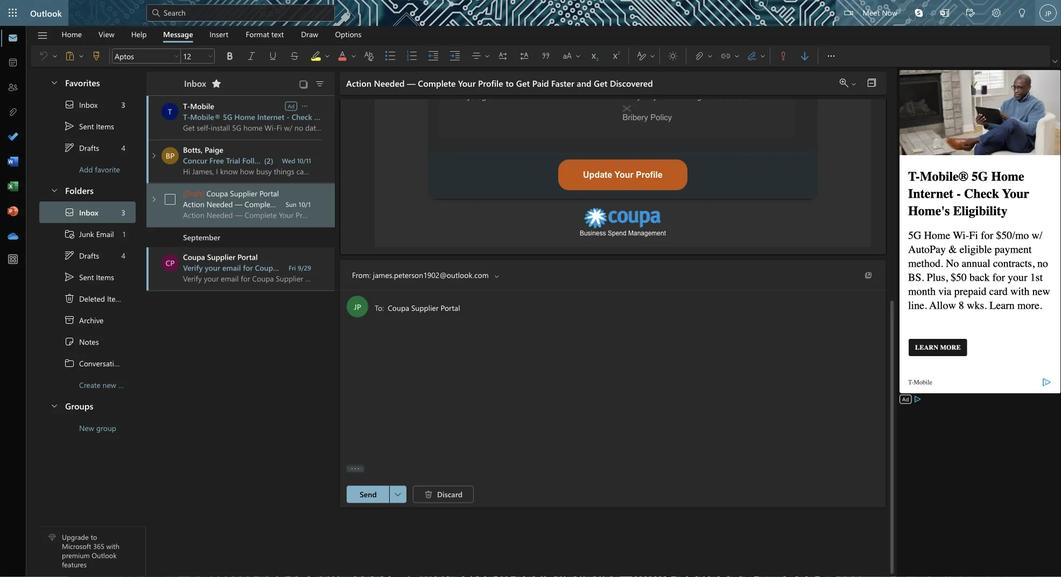 Task type: describe. For each thing, give the bounding box(es) containing it.
-
[[287, 112, 290, 122]]

your right update
[[615, 170, 634, 180]]

outlook inside 'upgrade to microsoft 365 with premium outlook features'
[[92, 550, 117, 560]]

Select a conversation checkbox
[[162, 147, 183, 164]]

 button
[[773, 47, 795, 65]]


[[845, 9, 854, 17]]

days
[[458, 92, 475, 101]]

 button
[[219, 47, 241, 65]]

 button
[[59, 47, 77, 65]]

 button
[[32, 26, 53, 45]]

supplier right 'for'
[[279, 263, 308, 273]]

september heading
[[147, 227, 335, 247]]

inbox for 2nd  tree item from the top of the page
[[79, 207, 99, 217]]


[[64, 336, 75, 347]]

 
[[562, 51, 582, 61]]

 tree item for 
[[39, 245, 136, 266]]

0 vertical spatial  button
[[1051, 56, 1061, 67]]

0 vertical spatial complete
[[418, 77, 456, 89]]

t-mobile® 5g home internet - check your home's eligibility
[[183, 112, 391, 122]]

upgrade
[[62, 532, 89, 542]]


[[915, 9, 924, 17]]

2 days ago
[[451, 92, 491, 101]]

action needed — complete your profile to get paid faster and get discovered inside 'message list' list box
[[183, 199, 444, 209]]

 
[[637, 51, 656, 61]]

1 vertical spatial profile
[[636, 170, 663, 180]]

1 vertical spatial items
[[96, 272, 114, 282]]

create new folder
[[79, 380, 138, 390]]

 button
[[864, 74, 881, 92]]

sent inside favorites "tree"
[[79, 121, 94, 131]]

message
[[163, 29, 193, 39]]

 for 
[[64, 250, 75, 261]]

coupa supplier portal button
[[386, 302, 462, 314]]

help
[[131, 29, 147, 39]]


[[993, 9, 1002, 17]]

( 2 )
[[264, 156, 274, 166]]

business spend management
[[580, 230, 666, 237]]

clipboard group
[[33, 45, 107, 67]]

font color image
[[337, 51, 359, 61]]

 button for favorites
[[45, 72, 63, 92]]

0 vertical spatial to
[[506, 77, 514, 89]]

text highlight color image
[[311, 51, 332, 61]]

message list list box
[[147, 96, 444, 576]]

add favorite tree item
[[39, 158, 136, 180]]

from: james.peterson1902@outlook.com 
[[352, 270, 500, 280]]

calendar image
[[8, 58, 18, 68]]

subscript image
[[589, 51, 610, 61]]

 inbox for first  tree item from the top of the page
[[64, 99, 98, 110]]

early
[[623, 92, 642, 101]]

 
[[694, 51, 714, 61]]

ad inside 'message list' list box
[[288, 102, 295, 110]]

 search field
[[147, 0, 335, 24]]

 inside  
[[78, 53, 85, 59]]

Font text field
[[113, 50, 172, 62]]

home inside button
[[62, 29, 82, 39]]

portal down '( 2 )'
[[260, 188, 279, 198]]

365
[[93, 541, 105, 551]]

1 horizontal spatial action
[[346, 77, 372, 89]]

files image
[[8, 107, 18, 118]]

inbox inside inbox 
[[184, 77, 206, 89]]

coupa right "[draft]"
[[207, 188, 228, 198]]

new group
[[79, 423, 116, 433]]

 button inside include group
[[733, 47, 742, 65]]

preferences
[[704, 92, 748, 101]]


[[91, 51, 102, 61]]

word image
[[8, 157, 18, 168]]

 button for folders
[[45, 180, 63, 200]]

supplier down trial
[[230, 188, 258, 198]]

 inside  
[[575, 53, 582, 59]]

[draft] coupa supplier portal
[[183, 188, 279, 198]]

 inside  
[[734, 53, 741, 59]]

0 vertical spatial action needed — complete your profile to get paid faster and get discovered
[[346, 77, 653, 89]]

send button
[[347, 486, 390, 503]]

wed
[[282, 156, 296, 165]]

features
[[62, 560, 87, 569]]

4 for 
[[121, 250, 126, 260]]

meet
[[863, 7, 881, 17]]

jp
[[354, 302, 361, 312]]

 button
[[958, 0, 984, 27]]


[[246, 51, 257, 61]]


[[941, 9, 950, 17]]

 for the topmost  popup button
[[1053, 59, 1059, 64]]


[[64, 315, 75, 325]]

sun
[[286, 200, 297, 208]]

early pay discounting preferences
[[623, 92, 748, 101]]

 tree item
[[39, 331, 136, 352]]

home inside 'message list' list box
[[235, 112, 255, 122]]

 button left  at top left
[[51, 47, 59, 65]]

0 vertical spatial —
[[407, 77, 416, 89]]

none text field containing to:
[[375, 301, 821, 314]]

botts, paige
[[183, 145, 223, 155]]

supplier down from: james.peterson1902@outlook.com 
[[412, 303, 439, 313]]

microsoft
[[62, 541, 91, 551]]

now
[[883, 7, 898, 17]]

trial
[[226, 155, 240, 165]]

 for 
[[64, 142, 75, 153]]

2  sent items from the top
[[64, 272, 114, 282]]

1  button from the left
[[33, 45, 59, 67]]

1 horizontal spatial needed
[[374, 77, 405, 89]]

4 for 
[[121, 143, 126, 153]]

meet now
[[863, 7, 898, 17]]


[[779, 51, 789, 61]]

coupa inside text field
[[388, 303, 410, 313]]


[[967, 9, 976, 17]]

Search for email, meetings, files and more. field
[[163, 7, 329, 18]]

options
[[335, 29, 362, 39]]

tree inside application
[[39, 201, 149, 395]]

1 horizontal spatial profile
[[478, 77, 504, 89]]

 inside from: james.peterson1902@outlook.com 
[[494, 273, 500, 280]]

your up days
[[458, 77, 476, 89]]

 for first  tree item from the top of the page
[[64, 99, 75, 110]]

james.peterson1902@outlook.com button
[[373, 270, 489, 280]]

set your advertising preferences image
[[914, 395, 923, 404]]

 button
[[492, 47, 514, 65]]

numbering image
[[407, 51, 428, 61]]

3 for 2nd  tree item from the top of the page
[[121, 207, 126, 217]]

1  tree item from the top
[[39, 94, 136, 115]]

 button
[[933, 0, 958, 27]]

coupa supplier portal image
[[162, 254, 179, 272]]

 for the bottommost  popup button
[[395, 491, 401, 498]]

eligibility
[[359, 112, 391, 122]]

concur
[[183, 155, 208, 165]]

increase indent image
[[450, 51, 471, 61]]


[[364, 51, 374, 61]]

)
[[271, 156, 274, 166]]

for
[[243, 263, 253, 273]]

Select a conversation checkbox
[[162, 191, 183, 208]]

new
[[79, 423, 94, 433]]

your left the 10/1 on the top left of the page
[[279, 199, 294, 209]]

send
[[360, 489, 377, 499]]

new group tree item
[[39, 417, 136, 439]]

tags group
[[773, 45, 816, 65]]

 inside  
[[760, 53, 767, 59]]

 button
[[663, 47, 684, 65]]

Font size text field
[[181, 50, 206, 62]]


[[562, 51, 573, 61]]


[[541, 51, 552, 61]]

 button
[[858, 267, 880, 284]]

folders
[[65, 184, 94, 196]]

verify your email for coupa supplier portal
[[183, 263, 330, 273]]

draw button
[[293, 26, 327, 43]]

botts,
[[183, 145, 203, 155]]

5g
[[223, 112, 233, 122]]

0 vertical spatial 2
[[451, 92, 456, 101]]

view
[[99, 29, 115, 39]]

folders tree item
[[39, 180, 136, 201]]

create
[[79, 380, 101, 390]]

 
[[65, 51, 85, 61]]

your right check
[[314, 112, 330, 122]]

 
[[471, 51, 491, 61]]

 button left "font color" image
[[323, 47, 332, 65]]


[[471, 51, 482, 61]]

to inside 'upgrade to microsoft 365 with premium outlook features'
[[91, 532, 97, 542]]

t- for mobile®
[[183, 112, 190, 122]]

1 horizontal spatial  button
[[821, 45, 843, 67]]

update your profile
[[584, 170, 663, 180]]

folder
[[118, 380, 138, 390]]

items inside favorites "tree"
[[96, 121, 114, 131]]

history
[[125, 358, 149, 368]]

coupa up verify
[[183, 252, 205, 262]]

0 vertical spatial and
[[577, 77, 592, 89]]

paige
[[205, 145, 223, 155]]

favorites tree
[[39, 68, 136, 180]]


[[1019, 9, 1027, 17]]

outlook inside banner
[[30, 7, 62, 19]]

format
[[246, 29, 270, 39]]



Task type: locate. For each thing, give the bounding box(es) containing it.
junk
[[79, 229, 94, 239]]

inbox left  button at the top left
[[184, 77, 206, 89]]

1 horizontal spatial outlook
[[92, 550, 117, 560]]

1 vertical spatial drafts
[[79, 250, 99, 260]]

superscript image
[[610, 51, 632, 61]]

botts, paige image
[[162, 147, 179, 164]]

1 vertical spatial 
[[301, 102, 309, 110]]

1 4 from the top
[[121, 143, 126, 153]]

2  tree item from the top
[[39, 266, 136, 288]]

1 vertical spatial action
[[183, 199, 205, 209]]

 inside "tree item"
[[64, 293, 75, 304]]

ad
[[288, 102, 295, 110], [903, 395, 910, 403]]

0 vertical spatial 
[[64, 142, 75, 153]]

 button
[[172, 48, 181, 64], [206, 48, 215, 64], [45, 72, 63, 92], [45, 180, 63, 200], [45, 395, 63, 415]]

needed
[[374, 77, 405, 89], [207, 199, 233, 209]]

1  from the top
[[64, 121, 75, 131]]

1 horizontal spatial home
[[235, 112, 255, 122]]

coupa
[[207, 188, 228, 198], [183, 252, 205, 262], [255, 263, 277, 273], [388, 303, 410, 313]]

1 vertical spatial 
[[64, 207, 75, 218]]

 button
[[262, 47, 284, 65]]

2  from the top
[[64, 272, 75, 282]]

inbox down favorites tree item
[[79, 100, 98, 110]]

 
[[840, 79, 858, 87]]

1 vertical spatial  drafts
[[64, 250, 99, 261]]

2 horizontal spatial profile
[[636, 170, 663, 180]]

 inside the  
[[650, 53, 656, 59]]

1 horizontal spatial discovered
[[610, 77, 653, 89]]

 right 
[[826, 51, 837, 61]]

your
[[458, 77, 476, 89], [314, 112, 330, 122], [615, 170, 634, 180], [279, 199, 294, 209]]

mobile®
[[190, 112, 221, 122]]

1 horizontal spatial 
[[1053, 59, 1059, 64]]

0 vertical spatial 3
[[121, 100, 126, 110]]

 button inside groups tree item
[[45, 395, 63, 415]]

0 vertical spatial drafts
[[79, 143, 99, 153]]

1  drafts from the top
[[64, 142, 99, 153]]

help button
[[123, 26, 155, 43]]

discovered inside 'message list' list box
[[408, 199, 444, 209]]

 button
[[1010, 0, 1036, 27]]

1 sent from the top
[[79, 121, 94, 131]]

favorites tree item
[[39, 72, 136, 94]]

4 down 1 on the left of page
[[121, 250, 126, 260]]

1 vertical spatial 
[[64, 250, 75, 261]]

and
[[577, 77, 592, 89], [379, 199, 392, 209]]

— down numbering icon at the left top of the page
[[407, 77, 416, 89]]

 inside favorites "tree"
[[64, 99, 75, 110]]

 inside the  discard
[[425, 490, 433, 499]]

2  tree item from the top
[[39, 245, 136, 266]]

1 vertical spatial  button
[[390, 486, 407, 503]]

0 vertical spatial t-
[[183, 101, 190, 111]]

powerpoint image
[[8, 206, 18, 217]]

— down the [draft] coupa supplier portal in the left of the page
[[235, 199, 243, 209]]

sent up '' "tree item"
[[79, 272, 94, 282]]

 button
[[514, 47, 536, 65]]

1 horizontal spatial paid
[[533, 77, 549, 89]]

1  button from the top
[[150, 151, 158, 160]]

 button left  at left
[[350, 47, 358, 65]]

 inside favorites tree item
[[50, 78, 59, 86]]

3
[[121, 100, 126, 110], [121, 207, 126, 217]]

2 drafts from the top
[[79, 250, 99, 260]]

0 vertical spatial faster
[[552, 77, 575, 89]]

create new folder tree item
[[39, 374, 138, 395]]

drafts inside favorites "tree"
[[79, 143, 99, 153]]

0 vertical spatial discovered
[[610, 77, 653, 89]]

discovered
[[610, 77, 653, 89], [408, 199, 444, 209]]

insert
[[210, 29, 229, 39]]

3 inside favorites "tree"
[[121, 100, 126, 110]]

 for 2nd  tree item from the top of the page
[[64, 207, 75, 218]]

discounting
[[660, 92, 702, 101]]

 button left botts, paige 'icon'
[[150, 151, 158, 160]]

complete inside 'message list' list box
[[245, 199, 277, 209]]

t- for mobile
[[183, 101, 190, 111]]

4 up add favorite tree item
[[121, 143, 126, 153]]

1 vertical spatial  tree item
[[39, 201, 136, 223]]

cp
[[166, 258, 175, 268]]

basic text group
[[112, 45, 632, 67]]


[[37, 30, 48, 41]]

portal
[[260, 188, 279, 198], [238, 252, 258, 262], [310, 263, 330, 273], [441, 303, 460, 313]]

1 vertical spatial paid
[[342, 199, 356, 209]]

 tree item up add
[[39, 137, 136, 158]]

 button down 
[[33, 45, 59, 67]]

1 drafts from the top
[[79, 143, 99, 153]]

 button for groups
[[45, 395, 63, 415]]

ad up the -
[[288, 102, 295, 110]]

profile up coupa image
[[636, 170, 663, 180]]

bribery policy
[[623, 113, 673, 122]]

premium features image
[[48, 534, 56, 541]]

1 horizontal spatial faster
[[552, 77, 575, 89]]

portal up 'for'
[[238, 252, 258, 262]]

1 vertical spatial 
[[395, 491, 401, 498]]

options button
[[327, 26, 370, 43]]

1 vertical spatial 
[[425, 490, 433, 499]]

 left botts, paige 'icon'
[[150, 151, 158, 160]]

decrease indent image
[[428, 51, 450, 61]]

 archive
[[64, 315, 104, 325]]

1 vertical spatial t-
[[183, 112, 190, 122]]

2 4 from the top
[[121, 250, 126, 260]]

 sent items up '' "tree item"
[[64, 272, 114, 282]]

 inside groups tree item
[[50, 401, 59, 410]]

action
[[346, 77, 372, 89], [183, 199, 205, 209]]

action inside 'message list' list box
[[183, 199, 205, 209]]

0 horizontal spatial profile
[[296, 199, 317, 209]]

t-
[[183, 101, 190, 111], [183, 112, 190, 122]]

drafts up add favorite tree item
[[79, 143, 99, 153]]

0 vertical spatial items
[[96, 121, 114, 131]]

 sent items inside favorites "tree"
[[64, 121, 114, 131]]

— inside 'message list' list box
[[235, 199, 243, 209]]

 left select a conversation 'icon'
[[150, 195, 158, 204]]

0 horizontal spatial action
[[183, 199, 205, 209]]

t-mobile
[[183, 101, 214, 111]]

message list section
[[147, 69, 444, 576]]

view button
[[91, 26, 123, 43]]

sent up add
[[79, 121, 94, 131]]

faster inside 'message list' list box
[[358, 199, 377, 209]]

 tree item for 
[[39, 137, 136, 158]]

1 vertical spatial  tree item
[[39, 266, 136, 288]]

complete left "sun"
[[245, 199, 277, 209]]

 left discard
[[425, 490, 433, 499]]

 tree item
[[39, 137, 136, 158], [39, 245, 136, 266]]

 drafts for 
[[64, 142, 99, 153]]

deleted
[[79, 293, 105, 303]]

2  button from the top
[[150, 195, 158, 204]]

outlook right the premium
[[92, 550, 117, 560]]

1  inbox from the top
[[64, 99, 98, 110]]

conversation
[[79, 358, 123, 368]]

0 vertical spatial 4
[[121, 143, 126, 153]]

home right 5g
[[235, 112, 255, 122]]

portal down james.peterson1902@outlook.com
[[441, 303, 460, 313]]

 button right 
[[733, 47, 742, 65]]

coupa right 'for'
[[255, 263, 277, 273]]

ad left "set your advertising preferences" icon
[[903, 395, 910, 403]]

home up clipboard group
[[62, 29, 82, 39]]

add
[[79, 164, 93, 174]]

2 vertical spatial items
[[107, 293, 125, 303]]

to down 
[[506, 77, 514, 89]]

1 horizontal spatial complete
[[418, 77, 456, 89]]

t
[[168, 106, 172, 116]]

4 inside favorites "tree"
[[121, 143, 126, 153]]


[[225, 51, 235, 61]]

3 down favorites tree item
[[121, 100, 126, 110]]

—
[[407, 77, 416, 89], [235, 199, 243, 209]]

 for  discard
[[425, 490, 433, 499]]

0 horizontal spatial 
[[395, 491, 401, 498]]

supplier
[[230, 188, 258, 198], [207, 252, 236, 262], [279, 263, 308, 273], [412, 303, 439, 313]]

bullets image
[[385, 51, 407, 61]]

 button
[[821, 45, 843, 67], [300, 100, 310, 111]]

mail image
[[8, 33, 18, 44]]

1 horizontal spatial  button
[[1051, 56, 1061, 67]]

1 vertical spatial needed
[[207, 199, 233, 209]]

0 horizontal spatial and
[[379, 199, 392, 209]]

drafts for 
[[79, 143, 99, 153]]

 button down jp image
[[1051, 56, 1061, 67]]


[[268, 51, 279, 61]]

0 horizontal spatial outlook
[[30, 7, 62, 19]]

to do image
[[8, 132, 18, 143]]

 button left favorites
[[45, 72, 63, 92]]

paid down  button
[[533, 77, 549, 89]]

to right the 10/1 on the top left of the page
[[319, 199, 326, 209]]

tree containing 
[[39, 201, 149, 395]]

0 horizontal spatial 
[[64, 293, 75, 304]]

0 vertical spatial  tree item
[[39, 115, 136, 137]]


[[211, 78, 222, 89]]

coupa right to: at bottom
[[388, 303, 410, 313]]

 sent items down favorites tree item
[[64, 121, 114, 131]]

1 vertical spatial inbox
[[79, 100, 98, 110]]

1 vertical spatial sent
[[79, 272, 94, 282]]

supplier up your
[[207, 252, 236, 262]]

1 vertical spatial outlook
[[92, 550, 117, 560]]

 inside favorites "tree"
[[64, 142, 75, 153]]

2 sent from the top
[[79, 272, 94, 282]]

 tree item up junk
[[39, 201, 136, 223]]

 tree item
[[39, 288, 136, 309]]

0 vertical spatial 
[[150, 151, 158, 160]]

2 vertical spatial inbox
[[79, 207, 99, 217]]

action down "[draft]"
[[183, 199, 205, 209]]

jp image
[[1040, 4, 1058, 22]]

1 horizontal spatial  button
[[332, 45, 359, 67]]

1 vertical spatial  inbox
[[64, 207, 99, 218]]

needed down the [draft] coupa supplier portal in the left of the page
[[207, 199, 233, 209]]

2 vertical spatial profile
[[296, 199, 317, 209]]

1 horizontal spatial 
[[826, 51, 837, 61]]

1  tree item from the top
[[39, 137, 136, 158]]

inbox inside favorites "tree"
[[79, 100, 98, 110]]

0 vertical spatial  button
[[821, 45, 843, 67]]

1 vertical spatial discovered
[[408, 199, 444, 209]]

 down jp image
[[1053, 59, 1059, 64]]

1 vertical spatial —
[[235, 199, 243, 209]]

1 vertical spatial home
[[235, 112, 255, 122]]

 for bottom  dropdown button
[[301, 102, 309, 110]]

 button left groups
[[45, 395, 63, 415]]

portal right fri
[[310, 263, 330, 273]]

to: coupa supplier portal
[[375, 303, 460, 313]]


[[637, 51, 648, 61]]

concur free trial follow-up
[[183, 155, 278, 165]]

outlook banner
[[0, 0, 1062, 27]]

paid right the 10/1 on the top left of the page
[[342, 199, 356, 209]]

bp
[[166, 151, 175, 161]]

left-rail-appbar navigation
[[2, 26, 24, 249]]

 inside  
[[707, 53, 714, 59]]

items
[[96, 121, 114, 131], [96, 272, 114, 282], [107, 293, 125, 303]]

 tree item
[[39, 115, 136, 137], [39, 266, 136, 288]]

more apps image
[[8, 254, 18, 265]]

 button
[[347, 465, 364, 473]]

1 horizontal spatial 
[[425, 490, 433, 499]]

 button for concur free trial follow-up
[[150, 151, 158, 160]]

1  from the top
[[64, 142, 75, 153]]

t mobile image
[[161, 103, 179, 120]]

 button
[[208, 75, 225, 92]]

profile inside 'message list' list box
[[296, 199, 317, 209]]

1 horizontal spatial to
[[319, 199, 326, 209]]

to:
[[375, 303, 384, 313]]

3 up 1 on the left of page
[[121, 207, 126, 217]]

 for action needed — complete your profile to get paid faster and get discovered
[[150, 195, 158, 204]]

 drafts for 
[[64, 250, 99, 261]]

 button left select a conversation 'icon'
[[150, 195, 158, 204]]

 tree item down favorites tree item
[[39, 115, 136, 137]]

 button down the options button
[[332, 45, 359, 67]]

0 horizontal spatial paid
[[342, 199, 356, 209]]

0 vertical spatial  sent items
[[64, 121, 114, 131]]


[[64, 142, 75, 153], [64, 250, 75, 261]]

inbox up  junk email
[[79, 207, 99, 217]]

 down 
[[64, 250, 75, 261]]

tab list containing home
[[53, 26, 370, 43]]

1 vertical spatial 4
[[121, 250, 126, 260]]

0 horizontal spatial discovered
[[408, 199, 444, 209]]

 button right font size text box
[[206, 48, 215, 64]]

needed inside 'message list' list box
[[207, 199, 233, 209]]

inbox for first  tree item from the top of the page
[[79, 100, 98, 110]]

items right deleted
[[107, 293, 125, 303]]

 button inside the folders tree item
[[45, 180, 63, 200]]

3 for first  tree item from the top of the page
[[121, 100, 126, 110]]

2  from the top
[[150, 195, 158, 204]]

0 vertical spatial outlook
[[30, 7, 62, 19]]

0 horizontal spatial complete
[[245, 199, 277, 209]]

inbox
[[184, 77, 206, 89], [79, 100, 98, 110], [79, 207, 99, 217]]

0 vertical spatial  button
[[150, 151, 158, 160]]

2 inside 'message list' list box
[[267, 156, 271, 166]]

 up 
[[64, 207, 75, 218]]

tree
[[39, 201, 149, 395]]

sun 10/1
[[286, 200, 311, 208]]

items up  deleted items
[[96, 272, 114, 282]]


[[868, 79, 877, 87]]

 button up check
[[300, 100, 310, 111]]

 tree item down favorites
[[39, 94, 136, 115]]

profile up ago
[[478, 77, 504, 89]]

 inbox up junk
[[64, 207, 99, 218]]

add favorite
[[79, 164, 120, 174]]

0 horizontal spatial home
[[62, 29, 82, 39]]

 up '' "tree item"
[[64, 272, 75, 282]]


[[150, 151, 158, 160], [150, 195, 158, 204]]

1 t- from the top
[[183, 101, 190, 111]]

 inside the folders tree item
[[50, 186, 59, 194]]

faster
[[552, 77, 575, 89], [358, 199, 377, 209]]

home
[[62, 29, 82, 39], [235, 112, 255, 122]]

profile
[[478, 77, 504, 89], [636, 170, 663, 180], [296, 199, 317, 209]]

0 vertical spatial action
[[346, 77, 372, 89]]

 inside " "
[[851, 81, 858, 87]]

0 vertical spatial home
[[62, 29, 82, 39]]

0 horizontal spatial —
[[235, 199, 243, 209]]


[[865, 271, 873, 280]]

 button
[[715, 47, 733, 65]]

1 vertical spatial  sent items
[[64, 272, 114, 282]]

0 horizontal spatial needed
[[207, 199, 233, 209]]

 drafts down junk
[[64, 250, 99, 261]]

0 vertical spatial 
[[64, 121, 75, 131]]

insert button
[[202, 26, 237, 43]]

0 vertical spatial profile
[[478, 77, 504, 89]]


[[694, 51, 705, 61]]

check
[[292, 112, 312, 122]]

select a conversation image
[[165, 194, 176, 205]]

drafts for 
[[79, 250, 99, 260]]

None text field
[[375, 301, 821, 314]]

Select a conversation checkbox
[[162, 254, 183, 272]]

 down favorites
[[64, 99, 75, 110]]

2  tree item from the top
[[39, 201, 136, 223]]

t- down t-mobile at the top left
[[183, 112, 190, 122]]

 tree item down junk
[[39, 245, 136, 266]]

2  button from the left
[[332, 45, 359, 67]]

groups tree item
[[39, 395, 136, 417]]

2  drafts from the top
[[64, 250, 99, 261]]

 for concur free trial follow-up
[[150, 151, 158, 160]]

 button
[[907, 0, 933, 26]]

action needed — complete your profile to get paid faster and get discovered up ago
[[346, 77, 653, 89]]

outlook up '' button
[[30, 7, 62, 19]]

2  from the top
[[64, 250, 75, 261]]

 button down message button on the left top
[[172, 48, 181, 64]]

to right upgrade
[[91, 532, 97, 542]]

0 horizontal spatial ad
[[288, 102, 295, 110]]

 deleted items
[[64, 293, 125, 304]]

 tree item
[[39, 94, 136, 115], [39, 201, 136, 223]]

1  from the top
[[150, 151, 158, 160]]

 button right send
[[390, 486, 407, 503]]

0 vertical spatial  inbox
[[64, 99, 98, 110]]

complete down decrease indent icon
[[418, 77, 456, 89]]

 tree item
[[39, 309, 136, 331]]

upgrade to microsoft 365 with premium outlook features
[[62, 532, 120, 569]]

items inside  deleted items
[[107, 293, 125, 303]]

profile down 10/11
[[296, 199, 317, 209]]

 button right 
[[821, 45, 843, 67]]

0 vertical spatial 
[[64, 99, 75, 110]]

favorite
[[95, 164, 120, 174]]


[[721, 51, 732, 61]]

application containing outlook
[[0, 0, 1062, 577]]

2 3 from the top
[[121, 207, 126, 217]]

and inside 'message list' list box
[[379, 199, 392, 209]]

james peterson image
[[347, 296, 369, 318]]

action needed — complete your profile to get paid faster and get discovered down 10/11
[[183, 199, 444, 209]]

1 horizontal spatial 2
[[451, 92, 456, 101]]

 for  deleted items
[[64, 293, 75, 304]]

excel image
[[8, 182, 18, 192]]

2 t- from the top
[[183, 112, 190, 122]]

 tree item
[[39, 223, 136, 245]]


[[64, 228, 75, 239]]

 right send button
[[395, 491, 401, 498]]

0 vertical spatial sent
[[79, 121, 94, 131]]

 up add favorite tree item
[[64, 142, 75, 153]]

inbox heading
[[170, 72, 225, 95]]

application
[[0, 0, 1062, 577]]

paid
[[533, 77, 549, 89], [342, 199, 356, 209]]

1  sent items from the top
[[64, 121, 114, 131]]

ago
[[478, 92, 491, 101]]

 sent items
[[64, 121, 114, 131], [64, 272, 114, 282]]


[[64, 358, 75, 369]]

0 horizontal spatial 
[[301, 102, 309, 110]]

0 horizontal spatial faster
[[358, 199, 377, 209]]

1 vertical spatial action needed — complete your profile to get paid faster and get discovered
[[183, 199, 444, 209]]

 button
[[984, 0, 1010, 27]]

1  tree item from the top
[[39, 115, 136, 137]]

people image
[[8, 82, 18, 93]]

premium
[[62, 550, 90, 560]]

fri
[[289, 263, 296, 272]]

outlook
[[30, 7, 62, 19], [92, 550, 117, 560]]

 inside favorites "tree"
[[64, 121, 75, 131]]

1 3 from the top
[[121, 100, 126, 110]]

paid inside 'message list' list box
[[342, 199, 356, 209]]

onedrive image
[[8, 231, 18, 242]]

2  inbox from the top
[[64, 207, 99, 218]]

 
[[747, 51, 767, 61]]

 junk email
[[64, 228, 114, 239]]

 button inside favorites tree item
[[45, 72, 63, 92]]

4
[[121, 143, 126, 153], [121, 250, 126, 260]]

 up ''
[[64, 293, 75, 304]]

drafts down  junk email
[[79, 250, 99, 260]]

1 vertical spatial  button
[[300, 100, 310, 111]]

1 horizontal spatial —
[[407, 77, 416, 89]]

1 vertical spatial 
[[150, 195, 158, 204]]


[[800, 51, 811, 61]]

 button right  at top left
[[77, 47, 86, 65]]

include group
[[689, 45, 768, 67]]

 inbox down favorites
[[64, 99, 98, 110]]

 drafts up add
[[64, 142, 99, 153]]

t- right t on the top left of page
[[183, 101, 190, 111]]

 drafts inside favorites "tree"
[[64, 142, 99, 153]]

 inbox inside favorites "tree"
[[64, 99, 98, 110]]

 inside 'message list' list box
[[301, 102, 309, 110]]

to inside 'message list' list box
[[319, 199, 326, 209]]

1 horizontal spatial ad
[[903, 395, 910, 403]]

 down favorites
[[64, 121, 75, 131]]


[[826, 51, 837, 61], [301, 102, 309, 110]]

 inbox for 2nd  tree item from the top of the page
[[64, 207, 99, 218]]

coupa image
[[585, 208, 662, 229]]

action down  at left
[[346, 77, 372, 89]]

1 vertical spatial  tree item
[[39, 245, 136, 266]]

 tree item
[[39, 352, 149, 374]]

 up check
[[301, 102, 309, 110]]

0 horizontal spatial  button
[[33, 45, 59, 67]]

needed down bullets icon
[[374, 77, 405, 89]]

from:
[[352, 270, 371, 280]]


[[315, 79, 325, 89]]

1 vertical spatial 3
[[121, 207, 126, 217]]

 inside  
[[484, 53, 491, 59]]

1  from the top
[[64, 99, 75, 110]]

2  from the top
[[64, 207, 75, 218]]

1 vertical spatial to
[[319, 199, 326, 209]]

0 vertical spatial 
[[826, 51, 837, 61]]

 button for action needed — complete your profile to get paid faster and get discovered
[[150, 195, 158, 204]]

items up favorite
[[96, 121, 114, 131]]

0 horizontal spatial  button
[[390, 486, 407, 503]]

1 vertical spatial ad
[[903, 395, 910, 403]]

 for rightmost  dropdown button
[[826, 51, 837, 61]]

archive
[[79, 315, 104, 325]]

tab list
[[53, 26, 370, 43]]

0 vertical spatial 
[[1053, 59, 1059, 64]]

 button left folders
[[45, 180, 63, 200]]

2 vertical spatial to
[[91, 532, 97, 542]]

0 vertical spatial 
[[64, 293, 75, 304]]

 button down draw button
[[305, 45, 332, 67]]

[draft]
[[183, 188, 205, 198]]



Task type: vqa. For each thing, say whether or not it's contained in the screenshot.


